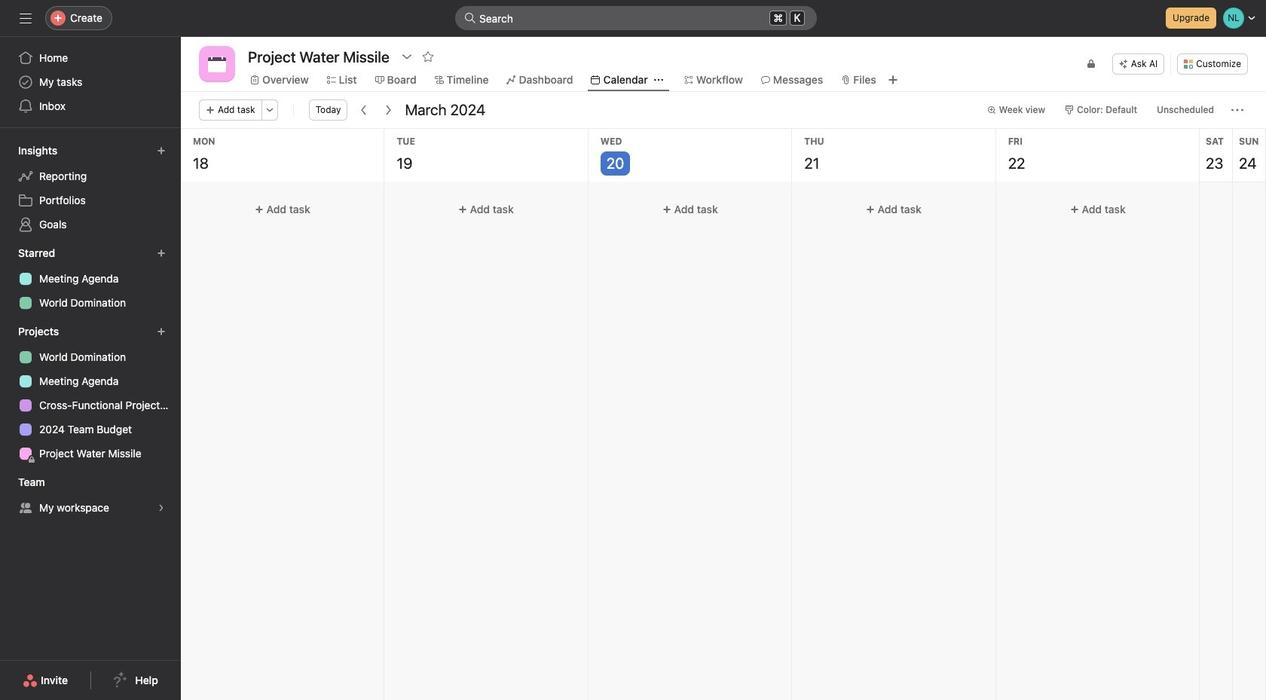 Task type: describe. For each thing, give the bounding box(es) containing it.
tab actions image
[[654, 75, 663, 84]]

global element
[[0, 37, 181, 127]]

prominent image
[[464, 12, 477, 24]]

insights element
[[0, 137, 181, 240]]

add items to starred image
[[157, 249, 166, 258]]

calendar image
[[208, 55, 226, 73]]

add tab image
[[887, 74, 899, 86]]

Search tasks, projects, and more text field
[[455, 6, 817, 30]]

more actions image
[[265, 106, 274, 115]]

add to starred image
[[422, 51, 434, 63]]

starred element
[[0, 240, 181, 318]]

next week image
[[383, 104, 395, 116]]

previous week image
[[358, 104, 371, 116]]

new project or portfolio image
[[157, 327, 166, 336]]

new insights image
[[157, 146, 166, 155]]



Task type: locate. For each thing, give the bounding box(es) containing it.
see details, my workspace image
[[157, 504, 166, 513]]

None text field
[[244, 43, 393, 70]]

more actions image
[[1232, 104, 1244, 116]]

hide sidebar image
[[20, 12, 32, 24]]

projects element
[[0, 318, 181, 469]]

None field
[[455, 6, 817, 30]]

show options image
[[401, 51, 413, 63]]

teams element
[[0, 469, 181, 523]]



Task type: vqa. For each thing, say whether or not it's contained in the screenshot.
top "Send"
no



